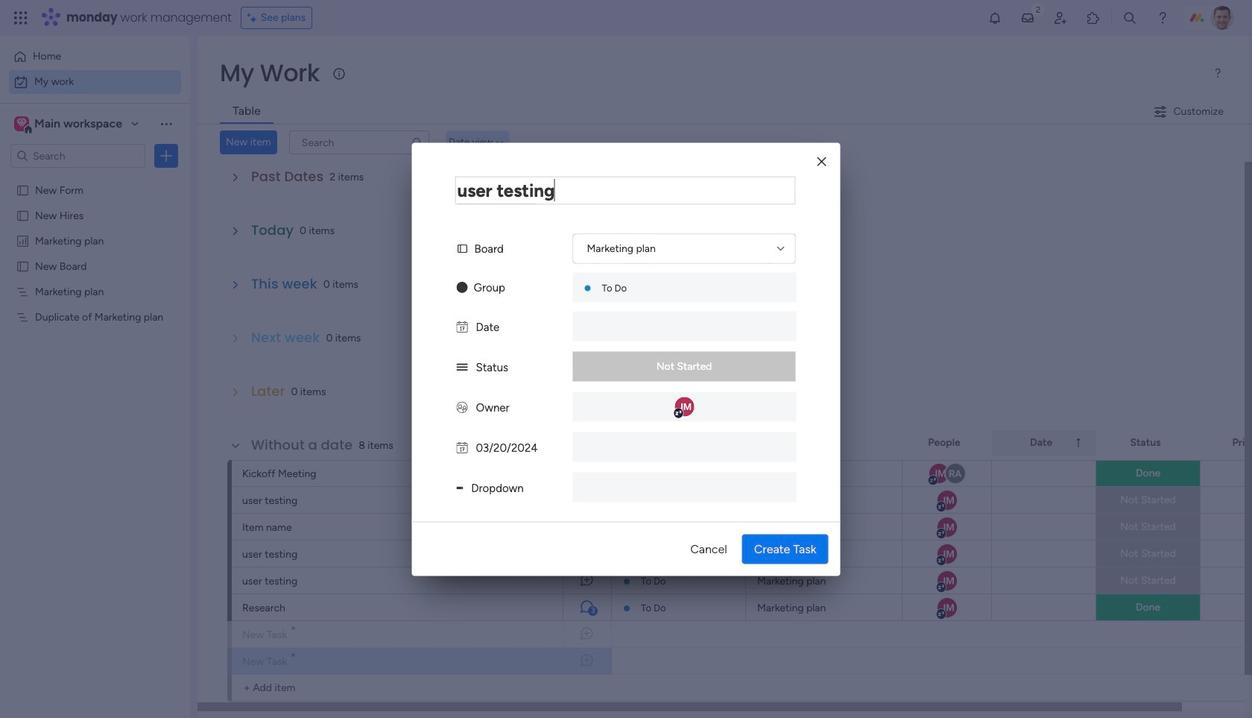 Task type: locate. For each thing, give the bounding box(es) containing it.
select product image
[[13, 10, 28, 25]]

terry turtle image
[[1211, 6, 1235, 30]]

help image
[[1156, 10, 1171, 25]]

0 vertical spatial option
[[9, 45, 181, 69]]

1 column header from the left
[[612, 430, 746, 456]]

column header
[[612, 430, 746, 456], [746, 430, 903, 456], [993, 430, 1097, 456]]

monday marketplace image
[[1086, 10, 1101, 25]]

2 column header from the left
[[746, 430, 903, 456]]

dapulse date column image down v2 sun image
[[457, 320, 468, 333]]

dialog
[[412, 142, 841, 576]]

public dashboard image
[[16, 233, 30, 248]]

search image
[[411, 136, 423, 148]]

3 public board image from the top
[[16, 259, 30, 273]]

2 vertical spatial public board image
[[16, 259, 30, 273]]

v2 sun image
[[457, 280, 468, 294]]

1 vertical spatial public board image
[[16, 208, 30, 222]]

workspace image
[[17, 116, 27, 132]]

tab
[[220, 100, 273, 124]]

option
[[9, 45, 181, 69], [9, 70, 181, 94], [0, 176, 190, 179]]

v2 dropdown column image
[[457, 481, 463, 494]]

public board image
[[16, 183, 30, 197], [16, 208, 30, 222], [16, 259, 30, 273]]

dapulse date column image
[[457, 320, 468, 333], [457, 441, 468, 454]]

workspace selection element
[[14, 115, 125, 134]]

0 vertical spatial public board image
[[16, 183, 30, 197]]

0 vertical spatial dapulse date column image
[[457, 320, 468, 333]]

1 vertical spatial dapulse date column image
[[457, 441, 468, 454]]

1 public board image from the top
[[16, 183, 30, 197]]

2 dapulse date column image from the top
[[457, 441, 468, 454]]

v2 status image
[[457, 360, 468, 374]]

None field
[[455, 176, 796, 204]]

list box
[[0, 174, 190, 531]]

dapulse date column image down the 'v2 multiple person column' image
[[457, 441, 468, 454]]

2 image
[[1032, 1, 1045, 18]]

search everything image
[[1123, 10, 1138, 25]]

None search field
[[289, 130, 429, 154]]

Filter dashboard by text search field
[[289, 130, 429, 154]]



Task type: describe. For each thing, give the bounding box(es) containing it.
sort image
[[1073, 437, 1085, 449]]

2 public board image from the top
[[16, 208, 30, 222]]

1 vertical spatial option
[[9, 70, 181, 94]]

close image
[[818, 156, 827, 167]]

workspace image
[[14, 116, 29, 132]]

1 dapulse date column image from the top
[[457, 320, 468, 333]]

invite members image
[[1054, 10, 1069, 25]]

v2 multiple person column image
[[457, 400, 468, 414]]

notifications image
[[988, 10, 1003, 25]]

update feed image
[[1021, 10, 1036, 25]]

Search in workspace field
[[31, 147, 125, 164]]

3 column header from the left
[[993, 430, 1097, 456]]

2 vertical spatial option
[[0, 176, 190, 179]]

see plans image
[[247, 10, 261, 26]]



Task type: vqa. For each thing, say whether or not it's contained in the screenshot.
Workspace selection element
yes



